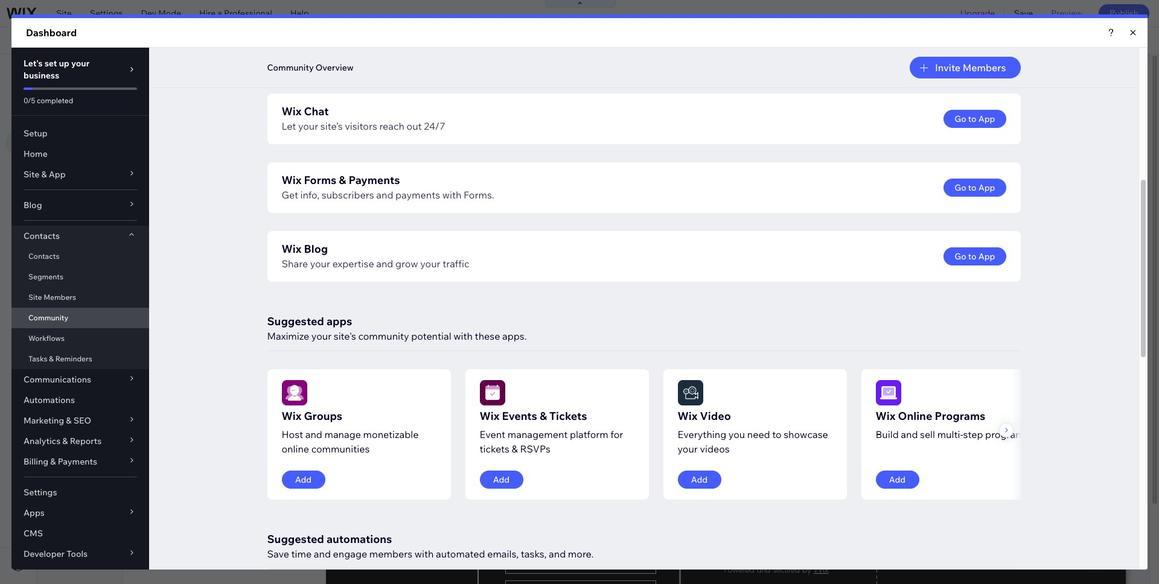 Task type: vqa. For each thing, say whether or not it's contained in the screenshot.
the left is
no



Task type: locate. For each thing, give the bounding box(es) containing it.
a
[[218, 8, 222, 19]]

dev mode
[[141, 8, 181, 19]]

2 vertical spatial site
[[51, 98, 67, 109]]

1 vertical spatial menu
[[69, 98, 91, 109]]

https://www.wix.com/mysite connect your domain
[[208, 35, 409, 46]]

preview button
[[1043, 0, 1092, 27]]

site up the blog
[[56, 8, 72, 19]]

your
[[359, 35, 377, 46]]

pages right blog
[[158, 97, 182, 108]]

0 vertical spatial pages
[[72, 66, 100, 78]]

100% button
[[988, 27, 1038, 54]]

0 horizontal spatial pages
[[72, 66, 100, 78]]

1 vertical spatial pages
[[158, 97, 182, 108]]

tools
[[1064, 35, 1084, 46]]

save
[[1014, 8, 1034, 19]]

https://www.wix.com/mysite
[[208, 35, 318, 46]]

site for site
[[56, 8, 72, 19]]

publish button
[[1099, 4, 1150, 22]]

0 vertical spatial site
[[56, 8, 72, 19]]

mode
[[158, 8, 181, 19]]

site menu
[[51, 98, 91, 109]]

menu
[[122, 66, 148, 78], [69, 98, 91, 109]]

100%
[[1008, 35, 1029, 46]]

menu down site pages and menu
[[69, 98, 91, 109]]

menu right and
[[122, 66, 148, 78]]

pages for site
[[72, 66, 100, 78]]

1 horizontal spatial menu
[[122, 66, 148, 78]]

search
[[1121, 35, 1149, 46]]

pages for blog
[[158, 97, 182, 108]]

1 vertical spatial site
[[51, 66, 70, 78]]

pages
[[72, 66, 100, 78], [158, 97, 182, 108]]

hire a professional
[[199, 8, 272, 19]]

0 horizontal spatial menu
[[69, 98, 91, 109]]

site down site pages and menu
[[51, 98, 67, 109]]

site down the blog
[[51, 66, 70, 78]]

pages left and
[[72, 66, 100, 78]]

1 horizontal spatial pages
[[158, 97, 182, 108]]

save button
[[1005, 0, 1043, 27]]

site
[[56, 8, 72, 19], [51, 66, 70, 78], [51, 98, 67, 109]]

search button
[[1096, 27, 1160, 54]]

upgrade
[[961, 8, 996, 19]]



Task type: describe. For each thing, give the bounding box(es) containing it.
blog
[[46, 35, 70, 46]]

blog pages
[[138, 97, 182, 108]]

publish
[[1110, 8, 1139, 19]]

and
[[102, 66, 120, 78]]

site for site pages and menu
[[51, 66, 70, 78]]

site for site menu
[[51, 98, 67, 109]]

hire
[[199, 8, 216, 19]]

preview
[[1052, 8, 1083, 19]]

blog
[[138, 97, 156, 108]]

site pages and menu
[[51, 66, 148, 78]]

dev
[[141, 8, 156, 19]]

settings
[[90, 8, 123, 19]]

professional
[[224, 8, 272, 19]]

help
[[290, 8, 309, 19]]

tools button
[[1038, 27, 1095, 54]]

connect
[[323, 35, 357, 46]]

0 vertical spatial menu
[[122, 66, 148, 78]]

domain
[[379, 35, 409, 46]]



